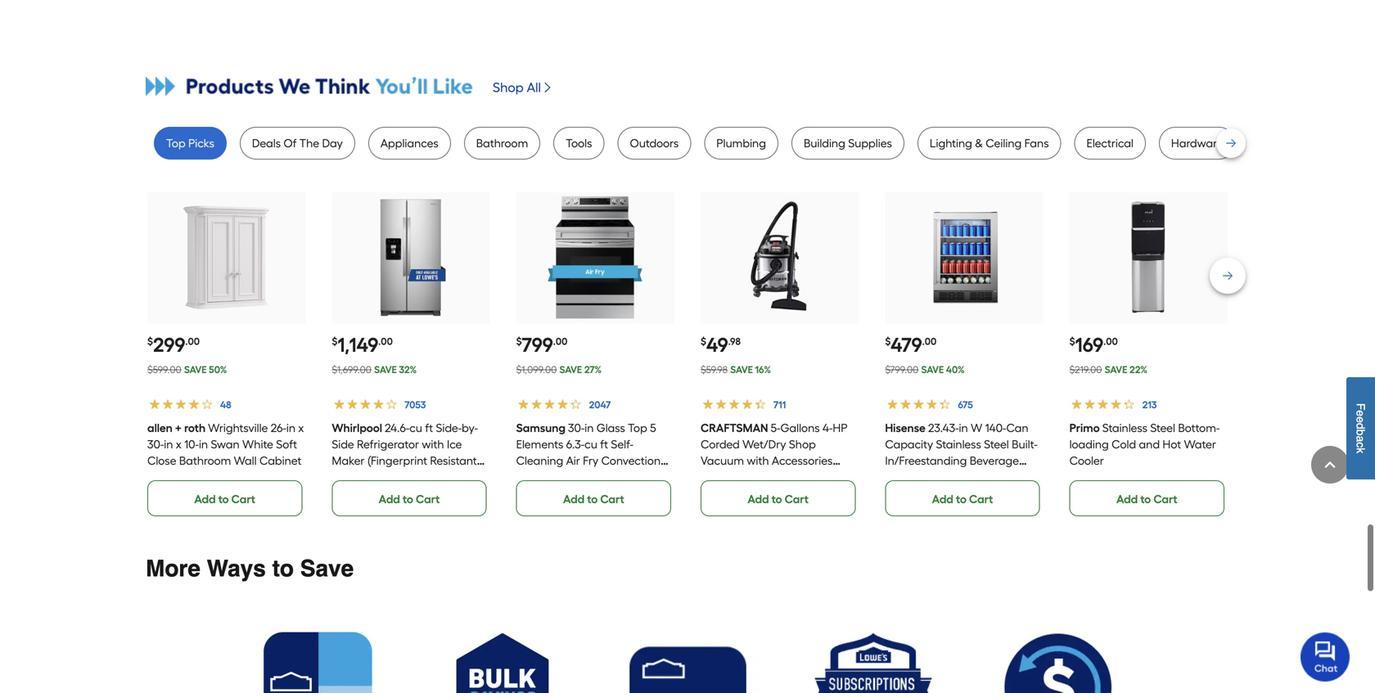 Task type: describe. For each thing, give the bounding box(es) containing it.
.00 for 299
[[185, 336, 200, 347]]

add for 1,149
[[379, 492, 400, 506]]

with inside 23.43-in w 140-can capacity stainless steel built- in/freestanding beverage refrigerator with glass door
[[950, 470, 973, 484]]

shop inside 5-gallons 4-hp corded wet/dry shop vacuum with accessories included
[[789, 438, 816, 452]]

allen + roth wrightsville 26-in x 30-in x 10-in swan white soft close bathroom wall cabinet image
[[163, 194, 290, 321]]

$ for 799
[[516, 336, 522, 347]]

cleaning
[[516, 454, 564, 468]]

building
[[804, 136, 846, 150]]

save for 299
[[184, 364, 207, 376]]

to for 1,149
[[403, 492, 413, 506]]

ft inside 24.6-cu ft side-by- side refrigerator with ice maker (fingerprint resistant stainless steel)
[[425, 421, 433, 435]]

b
[[1355, 430, 1368, 436]]

f e e d b a c k
[[1355, 404, 1368, 454]]

wet/dry
[[743, 438, 786, 452]]

479
[[891, 333, 923, 357]]

electric
[[516, 487, 554, 501]]

can
[[1007, 421, 1029, 435]]

(fingerprint inside 30-in glass top 5 elements 6.3-cu ft self- cleaning air fry convection oven freestanding smart electric range (fingerprint resistant stainless steel)
[[593, 487, 653, 501]]

24.6-cu ft side-by- side refrigerator with ice maker (fingerprint resistant stainless steel)
[[332, 421, 478, 484]]

.98
[[728, 336, 741, 347]]

30-in glass top 5 elements 6.3-cu ft self- cleaning air fry convection oven freestanding smart electric range (fingerprint resistant stainless steel)
[[516, 421, 661, 517]]

convection
[[601, 454, 661, 468]]

0 horizontal spatial x
[[176, 438, 182, 452]]

lighting
[[930, 136, 973, 150]]

tools
[[566, 136, 592, 150]]

add to cart link for 799
[[516, 481, 671, 517]]

allen + roth
[[147, 421, 206, 435]]

0 horizontal spatial top
[[166, 136, 186, 150]]

resistant inside 30-in glass top 5 elements 6.3-cu ft self- cleaning air fry convection oven freestanding smart electric range (fingerprint resistant stainless steel)
[[516, 503, 563, 517]]

799 list item
[[516, 192, 675, 517]]

steel inside 23.43-in w 140-can capacity stainless steel built- in/freestanding beverage refrigerator with glass door
[[984, 438, 1009, 452]]

23.43-in w 140-can capacity stainless steel built- in/freestanding beverage refrigerator with glass door
[[885, 421, 1038, 484]]

add for 169
[[1117, 492, 1138, 506]]

32%
[[399, 364, 417, 376]]

save for 169
[[1105, 364, 1128, 376]]

169 list item
[[1070, 192, 1228, 517]]

included
[[701, 470, 746, 484]]

299
[[153, 333, 185, 357]]

$ 299 .00
[[147, 333, 200, 357]]

glass inside 23.43-in w 140-can capacity stainless steel built- in/freestanding beverage refrigerator with glass door
[[975, 470, 1004, 484]]

lowe's subscriptions icon. image
[[793, 608, 952, 694]]

$ for 479
[[885, 336, 891, 347]]

$ 1,149 .00
[[332, 333, 393, 357]]

add to cart link for 479
[[885, 481, 1040, 517]]

$59.98
[[701, 364, 728, 376]]

to left 'save' at the bottom left of page
[[272, 556, 294, 582]]

a
[[1355, 436, 1368, 443]]

$219.00 save 22%
[[1070, 364, 1148, 376]]

with inside 5-gallons 4-hp corded wet/dry shop vacuum with accessories included
[[747, 454, 769, 468]]

c
[[1355, 442, 1368, 448]]

k
[[1355, 448, 1368, 454]]

refrigerator inside 24.6-cu ft side-by- side refrigerator with ice maker (fingerprint resistant stainless steel)
[[357, 438, 419, 452]]

white
[[242, 438, 273, 452]]

primo stainless steel bottom-loading cold and hot water cooler image
[[1086, 194, 1212, 321]]

more ways to save
[[146, 556, 354, 582]]

resistant inside 24.6-cu ft side-by- side refrigerator with ice maker (fingerprint resistant stainless steel)
[[430, 454, 477, 468]]

hisense 23.43-in w 140-can capacity stainless steel built-in/freestanding beverage refrigerator with glass door image
[[901, 194, 1028, 321]]

add to cart for 1,149
[[379, 492, 440, 506]]

in/freestanding
[[885, 454, 967, 468]]

23.43-
[[929, 421, 959, 435]]

stainless inside 24.6-cu ft side-by- side refrigerator with ice maker (fingerprint resistant stainless steel)
[[332, 470, 377, 484]]

soft
[[276, 438, 297, 452]]

wrightsville 26-in x 30-in x 10-in swan white soft close bathroom wall cabinet
[[147, 421, 304, 468]]

40%
[[946, 364, 965, 376]]

steel inside the stainless steel bottom- loading cold and hot water cooler
[[1151, 421, 1176, 435]]

$ 169 .00
[[1070, 333, 1118, 357]]

built-
[[1012, 438, 1038, 452]]

22%
[[1130, 364, 1148, 376]]

close
[[147, 454, 176, 468]]

cooler
[[1070, 454, 1104, 468]]

save
[[300, 556, 354, 582]]

stainless inside 30-in glass top 5 elements 6.3-cu ft self- cleaning air fry convection oven freestanding smart electric range (fingerprint resistant stainless steel)
[[566, 503, 611, 517]]

save for 479
[[922, 364, 944, 376]]

door
[[1007, 470, 1032, 484]]

wrightsville
[[208, 421, 268, 435]]

$ 799 .00
[[516, 333, 568, 357]]

appliances
[[381, 136, 439, 150]]

cu inside 30-in glass top 5 elements 6.3-cu ft self- cleaning air fry convection oven freestanding smart electric range (fingerprint resistant stainless steel)
[[585, 438, 598, 452]]

$ for 299
[[147, 336, 153, 347]]

cart for 479
[[970, 492, 994, 506]]

craftsman
[[701, 421, 769, 435]]

299 list item
[[147, 192, 306, 517]]

picks
[[188, 136, 214, 150]]

1 horizontal spatial bathroom
[[476, 136, 528, 150]]

by-
[[462, 421, 478, 435]]

$ 49 .98
[[701, 333, 741, 357]]

&
[[975, 136, 983, 150]]

add to cart for 299
[[194, 492, 255, 506]]

scroll to top element
[[1312, 446, 1349, 484]]

to for 299
[[218, 492, 229, 506]]

cu inside 24.6-cu ft side-by- side refrigerator with ice maker (fingerprint resistant stainless steel)
[[410, 421, 422, 435]]

top picks
[[166, 136, 214, 150]]

lowe's credit card icon. image
[[608, 608, 767, 694]]

day
[[322, 136, 343, 150]]

bulk savings icon. image
[[423, 608, 582, 694]]

f e e d b a c k button
[[1347, 378, 1376, 480]]

$599.00
[[147, 364, 182, 376]]

cart for 49
[[785, 492, 809, 506]]

30- inside 30-in glass top 5 elements 6.3-cu ft self- cleaning air fry convection oven freestanding smart electric range (fingerprint resistant stainless steel)
[[568, 421, 585, 435]]

smart
[[618, 470, 650, 484]]

.00 for 799
[[553, 336, 568, 347]]

lowe's rebate icon. image
[[979, 608, 1137, 694]]

primo
[[1070, 421, 1100, 435]]

add for 299
[[194, 492, 216, 506]]

cart for 799
[[600, 492, 624, 506]]

and
[[1139, 438, 1160, 452]]

cart for 299
[[231, 492, 255, 506]]

1,149 list item
[[332, 192, 490, 517]]

$599.00 save 50%
[[147, 364, 227, 376]]

wall
[[234, 454, 257, 468]]

add to cart link for 1,149
[[332, 481, 487, 517]]

all
[[527, 80, 541, 95]]

add to cart for 799
[[563, 492, 624, 506]]

add for 799
[[563, 492, 585, 506]]

cabinet
[[260, 454, 302, 468]]

hot
[[1163, 438, 1182, 452]]

roth
[[184, 421, 206, 435]]

save for 49
[[731, 364, 753, 376]]

to for 479
[[956, 492, 967, 506]]

self-
[[611, 438, 634, 452]]

fry
[[583, 454, 599, 468]]

$219.00
[[1070, 364, 1103, 376]]

cart for 169
[[1154, 492, 1178, 506]]

to for 799
[[587, 492, 598, 506]]



Task type: vqa. For each thing, say whether or not it's contained in the screenshot.


Task type: locate. For each thing, give the bounding box(es) containing it.
2 horizontal spatial with
[[950, 470, 973, 484]]

in down roth
[[199, 438, 208, 452]]

with inside 24.6-cu ft side-by- side refrigerator with ice maker (fingerprint resistant stainless steel)
[[422, 438, 444, 452]]

cu up 'fry'
[[585, 438, 598, 452]]

cart inside 169 list item
[[1154, 492, 1178, 506]]

add to cart down 23.43-in w 140-can capacity stainless steel built- in/freestanding beverage refrigerator with glass door
[[932, 492, 994, 506]]

0 vertical spatial bathroom
[[476, 136, 528, 150]]

to inside 1,149 list item
[[403, 492, 413, 506]]

1 horizontal spatial with
[[747, 454, 769, 468]]

electrical
[[1087, 136, 1134, 150]]

save inside 169 list item
[[1105, 364, 1128, 376]]

save inside 1,149 list item
[[374, 364, 397, 376]]

to inside 299 list item
[[218, 492, 229, 506]]

0 vertical spatial steel
[[1151, 421, 1176, 435]]

0 horizontal spatial steel
[[984, 438, 1009, 452]]

x left 10-
[[176, 438, 182, 452]]

.00
[[185, 336, 200, 347], [378, 336, 393, 347], [553, 336, 568, 347], [923, 336, 937, 347], [1104, 336, 1118, 347]]

$1,699.00
[[332, 364, 372, 376]]

add down 5-gallons 4-hp corded wet/dry shop vacuum with accessories included
[[748, 492, 769, 506]]

3 save from the left
[[560, 364, 582, 376]]

chevron up image
[[1322, 457, 1339, 473]]

0 vertical spatial resistant
[[430, 454, 477, 468]]

ft left self-
[[600, 438, 608, 452]]

shop all link
[[493, 71, 554, 104]]

steel up hot
[[1151, 421, 1176, 435]]

bathroom inside wrightsville 26-in x 30-in x 10-in swan white soft close bathroom wall cabinet
[[179, 454, 231, 468]]

0 horizontal spatial bathroom
[[179, 454, 231, 468]]

side-
[[436, 421, 462, 435]]

1 vertical spatial steel
[[984, 438, 1009, 452]]

4 add from the left
[[748, 492, 769, 506]]

ft left 'side-'
[[425, 421, 433, 435]]

steel) inside 30-in glass top 5 elements 6.3-cu ft self- cleaning air fry convection oven freestanding smart electric range (fingerprint resistant stainless steel)
[[614, 503, 643, 517]]

deals of the day
[[252, 136, 343, 150]]

side
[[332, 438, 354, 452]]

2 e from the top
[[1355, 417, 1368, 423]]

0 horizontal spatial steel)
[[380, 470, 408, 484]]

1 horizontal spatial ft
[[600, 438, 608, 452]]

cold
[[1112, 438, 1137, 452]]

freestanding
[[547, 470, 615, 484]]

6 add to cart link from the left
[[1070, 481, 1225, 517]]

add down 24.6-cu ft side-by- side refrigerator with ice maker (fingerprint resistant stainless steel)
[[379, 492, 400, 506]]

add for 49
[[748, 492, 769, 506]]

in up 'fry'
[[585, 421, 594, 435]]

in up soft
[[286, 421, 296, 435]]

fans
[[1025, 136, 1049, 150]]

1 horizontal spatial (fingerprint
[[593, 487, 653, 501]]

$ up $1,699.00
[[332, 336, 338, 347]]

2 .00 from the left
[[378, 336, 393, 347]]

whirlpool 24.6-cu ft side-by-side refrigerator with ice maker (fingerprint resistant stainless steel) image
[[348, 194, 474, 321]]

ways
[[207, 556, 266, 582]]

0 vertical spatial cu
[[410, 421, 422, 435]]

bathroom down 10-
[[179, 454, 231, 468]]

shop up accessories
[[789, 438, 816, 452]]

1 vertical spatial refrigerator
[[885, 470, 948, 484]]

4 $ from the left
[[701, 336, 707, 347]]

to inside '479' list item
[[956, 492, 967, 506]]

save for 1,149
[[374, 364, 397, 376]]

479 list item
[[885, 192, 1044, 517]]

add to cart inside 49 list item
[[748, 492, 809, 506]]

3 cart from the left
[[600, 492, 624, 506]]

swan
[[211, 438, 240, 452]]

to down the stainless steel bottom- loading cold and hot water cooler on the bottom of page
[[1141, 492, 1151, 506]]

save inside 49 list item
[[731, 364, 753, 376]]

add to cart link inside 799 list item
[[516, 481, 671, 517]]

maker
[[332, 454, 365, 468]]

49 list item
[[701, 192, 859, 517]]

shop left 'all'
[[493, 80, 524, 95]]

1 vertical spatial with
[[747, 454, 769, 468]]

$799.00 save 40%
[[885, 364, 965, 376]]

add inside 1,149 list item
[[379, 492, 400, 506]]

add down 10-
[[194, 492, 216, 506]]

5 $ from the left
[[885, 336, 891, 347]]

cart down hot
[[1154, 492, 1178, 506]]

building supplies
[[804, 136, 892, 150]]

to for 49
[[772, 492, 782, 506]]

hp
[[833, 421, 848, 435]]

1 save from the left
[[184, 364, 207, 376]]

air
[[566, 454, 580, 468]]

1 .00 from the left
[[185, 336, 200, 347]]

0 vertical spatial 30-
[[568, 421, 585, 435]]

add to cart inside 299 list item
[[194, 492, 255, 506]]

2 vertical spatial with
[[950, 470, 973, 484]]

to down freestanding
[[587, 492, 598, 506]]

cart down beverage
[[970, 492, 994, 506]]

$ inside $ 169 .00
[[1070, 336, 1076, 347]]

cart down smart
[[600, 492, 624, 506]]

add to cart down freestanding
[[563, 492, 624, 506]]

glass
[[597, 421, 625, 435], [975, 470, 1004, 484]]

bathroom down shop all in the top left of the page
[[476, 136, 528, 150]]

add to cart link down 'fry'
[[516, 481, 671, 517]]

e up d
[[1355, 411, 1368, 417]]

4 cart from the left
[[785, 492, 809, 506]]

of
[[284, 136, 297, 150]]

ice
[[447, 438, 462, 452]]

.00 up $1,099.00 save 27%
[[553, 336, 568, 347]]

3 add to cart from the left
[[563, 492, 624, 506]]

supplies
[[848, 136, 892, 150]]

0 horizontal spatial resistant
[[430, 454, 477, 468]]

add to cart
[[194, 492, 255, 506], [379, 492, 440, 506], [563, 492, 624, 506], [748, 492, 809, 506], [932, 492, 994, 506], [1117, 492, 1178, 506]]

add to cart down accessories
[[748, 492, 809, 506]]

in inside 30-in glass top 5 elements 6.3-cu ft self- cleaning air fry convection oven freestanding smart electric range (fingerprint resistant stainless steel)
[[585, 421, 594, 435]]

1 add to cart link from the left
[[147, 481, 302, 517]]

4 save from the left
[[731, 364, 753, 376]]

(fingerprint down smart
[[593, 487, 653, 501]]

5
[[650, 421, 656, 435]]

add inside 169 list item
[[1117, 492, 1138, 506]]

save for 799
[[560, 364, 582, 376]]

in left w
[[959, 421, 968, 435]]

1 vertical spatial ft
[[600, 438, 608, 452]]

save left 50% on the left bottom of page
[[184, 364, 207, 376]]

stainless inside 23.43-in w 140-can capacity stainless steel built- in/freestanding beverage refrigerator with glass door
[[936, 438, 982, 452]]

1 add from the left
[[194, 492, 216, 506]]

add inside 49 list item
[[748, 492, 769, 506]]

add inside 299 list item
[[194, 492, 216, 506]]

add to cart down wall
[[194, 492, 255, 506]]

weekly ad icon. image
[[238, 608, 397, 694]]

add to cart link for 299
[[147, 481, 302, 517]]

$ for 169
[[1070, 336, 1076, 347]]

add to cart link inside 49 list item
[[701, 481, 856, 517]]

2 $ from the left
[[332, 336, 338, 347]]

steel down 140- on the bottom right
[[984, 438, 1009, 452]]

16%
[[755, 364, 771, 376]]

3 $ from the left
[[516, 336, 522, 347]]

1 horizontal spatial x
[[298, 421, 304, 435]]

oven
[[516, 470, 544, 484]]

lighting & ceiling fans
[[930, 136, 1049, 150]]

cart down accessories
[[785, 492, 809, 506]]

chat invite button image
[[1301, 632, 1351, 682]]

refrigerator down "24.6-"
[[357, 438, 419, 452]]

add for 479
[[932, 492, 954, 506]]

ft
[[425, 421, 433, 435], [600, 438, 608, 452]]

30- up 6.3-
[[568, 421, 585, 435]]

.00 for 1,149
[[378, 336, 393, 347]]

799
[[522, 333, 553, 357]]

with down beverage
[[950, 470, 973, 484]]

cart inside 49 list item
[[785, 492, 809, 506]]

$1,699.00 save 32%
[[332, 364, 417, 376]]

stainless down range
[[566, 503, 611, 517]]

.00 inside $ 479 .00
[[923, 336, 937, 347]]

with
[[422, 438, 444, 452], [747, 454, 769, 468], [950, 470, 973, 484]]

$ inside $ 479 .00
[[885, 336, 891, 347]]

deals
[[252, 136, 281, 150]]

cart inside 799 list item
[[600, 492, 624, 506]]

add to cart link for 169
[[1070, 481, 1225, 517]]

1 horizontal spatial glass
[[975, 470, 1004, 484]]

1 vertical spatial x
[[176, 438, 182, 452]]

1 cart from the left
[[231, 492, 255, 506]]

cart
[[231, 492, 255, 506], [416, 492, 440, 506], [600, 492, 624, 506], [785, 492, 809, 506], [970, 492, 994, 506], [1154, 492, 1178, 506]]

5 add from the left
[[932, 492, 954, 506]]

1 vertical spatial steel)
[[614, 503, 643, 517]]

5 add to cart from the left
[[932, 492, 994, 506]]

2 add from the left
[[379, 492, 400, 506]]

add to cart link down wall
[[147, 481, 302, 517]]

cart down 24.6-cu ft side-by- side refrigerator with ice maker (fingerprint resistant stainless steel)
[[416, 492, 440, 506]]

1 vertical spatial shop
[[789, 438, 816, 452]]

0 horizontal spatial shop
[[493, 80, 524, 95]]

0 vertical spatial ft
[[425, 421, 433, 435]]

save inside 799 list item
[[560, 364, 582, 376]]

0 horizontal spatial ft
[[425, 421, 433, 435]]

steel
[[1151, 421, 1176, 435], [984, 438, 1009, 452]]

0 vertical spatial x
[[298, 421, 304, 435]]

beverage
[[970, 454, 1019, 468]]

stainless down the 23.43-
[[936, 438, 982, 452]]

0 horizontal spatial glass
[[597, 421, 625, 435]]

0 horizontal spatial (fingerprint
[[368, 454, 427, 468]]

glass up self-
[[597, 421, 625, 435]]

$ up $799.00
[[885, 336, 891, 347]]

add to cart inside '479' list item
[[932, 492, 994, 506]]

3 add from the left
[[563, 492, 585, 506]]

cart inside 299 list item
[[231, 492, 255, 506]]

.00 for 479
[[923, 336, 937, 347]]

1 vertical spatial 30-
[[147, 438, 164, 452]]

3 add to cart link from the left
[[516, 481, 671, 517]]

save left 16%
[[731, 364, 753, 376]]

30-
[[568, 421, 585, 435], [147, 438, 164, 452]]

hardware
[[1172, 136, 1224, 150]]

top left 5
[[628, 421, 648, 435]]

stainless up cold
[[1103, 421, 1148, 435]]

glass down beverage
[[975, 470, 1004, 484]]

chevron right image
[[541, 81, 554, 94]]

0 vertical spatial glass
[[597, 421, 625, 435]]

top left picks on the left of the page
[[166, 136, 186, 150]]

$ for 49
[[701, 336, 707, 347]]

bathroom
[[476, 136, 528, 150], [179, 454, 231, 468]]

elements
[[516, 438, 564, 452]]

(fingerprint down "24.6-"
[[368, 454, 427, 468]]

to inside 799 list item
[[587, 492, 598, 506]]

$ up $599.00
[[147, 336, 153, 347]]

e up b
[[1355, 417, 1368, 423]]

save inside 299 list item
[[184, 364, 207, 376]]

stainless inside the stainless steel bottom- loading cold and hot water cooler
[[1103, 421, 1148, 435]]

6 $ from the left
[[1070, 336, 1076, 347]]

.00 inside $ 1,149 .00
[[378, 336, 393, 347]]

resistant down "electric"
[[516, 503, 563, 517]]

d
[[1355, 423, 1368, 430]]

add to cart link down ice
[[332, 481, 487, 517]]

$ up $1,099.00
[[516, 336, 522, 347]]

(fingerprint inside 24.6-cu ft side-by- side refrigerator with ice maker (fingerprint resistant stainless steel)
[[368, 454, 427, 468]]

1 vertical spatial top
[[628, 421, 648, 435]]

outdoors
[[630, 136, 679, 150]]

add to cart for 479
[[932, 492, 994, 506]]

cart down wall
[[231, 492, 255, 506]]

add to cart link inside 299 list item
[[147, 481, 302, 517]]

0 vertical spatial top
[[166, 136, 186, 150]]

cart inside 1,149 list item
[[416, 492, 440, 506]]

30- down allen
[[147, 438, 164, 452]]

save left 22% on the right
[[1105, 364, 1128, 376]]

1 vertical spatial (fingerprint
[[593, 487, 653, 501]]

resistant down ice
[[430, 454, 477, 468]]

refrigerator
[[357, 438, 419, 452], [885, 470, 948, 484]]

5 save from the left
[[922, 364, 944, 376]]

1 e from the top
[[1355, 411, 1368, 417]]

cu left 'side-'
[[410, 421, 422, 435]]

add to cart link inside 1,149 list item
[[332, 481, 487, 517]]

$ up $219.00
[[1070, 336, 1076, 347]]

6 save from the left
[[1105, 364, 1128, 376]]

stainless
[[1103, 421, 1148, 435], [936, 438, 982, 452], [332, 470, 377, 484], [566, 503, 611, 517]]

4-
[[823, 421, 833, 435]]

1 vertical spatial bathroom
[[179, 454, 231, 468]]

loading
[[1070, 438, 1109, 452]]

4 .00 from the left
[[923, 336, 937, 347]]

10-
[[184, 438, 199, 452]]

allen
[[147, 421, 173, 435]]

add inside 799 list item
[[563, 492, 585, 506]]

to down accessories
[[772, 492, 782, 506]]

$ inside the $ 299 .00
[[147, 336, 153, 347]]

to for 169
[[1141, 492, 1151, 506]]

add to cart link inside 169 list item
[[1070, 481, 1225, 517]]

with left ice
[[422, 438, 444, 452]]

1 $ from the left
[[147, 336, 153, 347]]

4 add to cart link from the left
[[701, 481, 856, 517]]

1 horizontal spatial cu
[[585, 438, 598, 452]]

$ inside the $ 799 .00
[[516, 336, 522, 347]]

add to cart for 49
[[748, 492, 809, 506]]

add to cart link down the stainless steel bottom- loading cold and hot water cooler on the bottom of page
[[1070, 481, 1225, 517]]

top
[[166, 136, 186, 150], [628, 421, 648, 435]]

.00 for 169
[[1104, 336, 1118, 347]]

$ up $59.98
[[701, 336, 707, 347]]

save left 32%
[[374, 364, 397, 376]]

add to cart link down accessories
[[701, 481, 856, 517]]

169
[[1076, 333, 1104, 357]]

30- inside wrightsville 26-in x 30-in x 10-in swan white soft close bathroom wall cabinet
[[147, 438, 164, 452]]

.00 inside the $ 299 .00
[[185, 336, 200, 347]]

0 horizontal spatial with
[[422, 438, 444, 452]]

cu
[[410, 421, 422, 435], [585, 438, 598, 452]]

add to cart link down beverage
[[885, 481, 1040, 517]]

5 .00 from the left
[[1104, 336, 1118, 347]]

1 horizontal spatial 30-
[[568, 421, 585, 435]]

with down the wet/dry
[[747, 454, 769, 468]]

to down 24.6-cu ft side-by- side refrigerator with ice maker (fingerprint resistant stainless steel)
[[403, 492, 413, 506]]

5 add to cart link from the left
[[885, 481, 1040, 517]]

6 cart from the left
[[1154, 492, 1178, 506]]

add to cart link inside '479' list item
[[885, 481, 1040, 517]]

1 horizontal spatial steel)
[[614, 503, 643, 517]]

$ 479 .00
[[885, 333, 937, 357]]

to inside 169 list item
[[1141, 492, 1151, 506]]

1 horizontal spatial steel
[[1151, 421, 1176, 435]]

cart inside '479' list item
[[970, 492, 994, 506]]

ft inside 30-in glass top 5 elements 6.3-cu ft self- cleaning air fry convection oven freestanding smart electric range (fingerprint resistant stainless steel)
[[600, 438, 608, 452]]

corded
[[701, 438, 740, 452]]

.00 up $219.00 save 22%
[[1104, 336, 1118, 347]]

1 add to cart from the left
[[194, 492, 255, 506]]

$ for 1,149
[[332, 336, 338, 347]]

vacuum
[[701, 454, 744, 468]]

.00 up $799.00 save 40% on the bottom right of page
[[923, 336, 937, 347]]

3 .00 from the left
[[553, 336, 568, 347]]

2 save from the left
[[374, 364, 397, 376]]

0 vertical spatial with
[[422, 438, 444, 452]]

$1,099.00 save 27%
[[516, 364, 602, 376]]

in inside 23.43-in w 140-can capacity stainless steel built- in/freestanding beverage refrigerator with glass door
[[959, 421, 968, 435]]

1 horizontal spatial resistant
[[516, 503, 563, 517]]

save inside '479' list item
[[922, 364, 944, 376]]

add to cart for 169
[[1117, 492, 1178, 506]]

add down cold
[[1117, 492, 1138, 506]]

$
[[147, 336, 153, 347], [332, 336, 338, 347], [516, 336, 522, 347], [701, 336, 707, 347], [885, 336, 891, 347], [1070, 336, 1076, 347]]

+
[[175, 421, 182, 435]]

.00 up the $599.00 save 50%
[[185, 336, 200, 347]]

4 add to cart from the left
[[748, 492, 809, 506]]

steel) inside 24.6-cu ft side-by- side refrigerator with ice maker (fingerprint resistant stainless steel)
[[380, 470, 408, 484]]

.00 inside $ 169 .00
[[1104, 336, 1118, 347]]

x right 26-
[[298, 421, 304, 435]]

add to cart down 24.6-cu ft side-by- side refrigerator with ice maker (fingerprint resistant stainless steel)
[[379, 492, 440, 506]]

refrigerator inside 23.43-in w 140-can capacity stainless steel built- in/freestanding beverage refrigerator with glass door
[[885, 470, 948, 484]]

stainless down maker
[[332, 470, 377, 484]]

accessories
[[772, 454, 833, 468]]

to down swan
[[218, 492, 229, 506]]

add to cart down the stainless steel bottom- loading cold and hot water cooler on the bottom of page
[[1117, 492, 1178, 506]]

0 vertical spatial shop
[[493, 80, 524, 95]]

2 add to cart from the left
[[379, 492, 440, 506]]

whirlpool
[[332, 421, 382, 435]]

0 vertical spatial refrigerator
[[357, 438, 419, 452]]

add inside '479' list item
[[932, 492, 954, 506]]

save left 27%
[[560, 364, 582, 376]]

in up close
[[164, 438, 173, 452]]

cart for 1,149
[[416, 492, 440, 506]]

save left 40%
[[922, 364, 944, 376]]

to inside 49 list item
[[772, 492, 782, 506]]

add down freestanding
[[563, 492, 585, 506]]

to down 23.43-in w 140-can capacity stainless steel built- in/freestanding beverage refrigerator with glass door
[[956, 492, 967, 506]]

1 vertical spatial resistant
[[516, 503, 563, 517]]

shop all
[[493, 80, 541, 95]]

refrigerator down in/freestanding
[[885, 470, 948, 484]]

.00 up the $1,699.00 save 32%
[[378, 336, 393, 347]]

w
[[971, 421, 983, 435]]

5-gallons 4-hp corded wet/dry shop vacuum with accessories included
[[701, 421, 848, 484]]

2 cart from the left
[[416, 492, 440, 506]]

hisense
[[885, 421, 926, 435]]

top inside 30-in glass top 5 elements 6.3-cu ft self- cleaning air fry convection oven freestanding smart electric range (fingerprint resistant stainless steel)
[[628, 421, 648, 435]]

1 vertical spatial cu
[[585, 438, 598, 452]]

samsung 30-in glass top 5 elements 6.3-cu ft self-cleaning air fry convection oven freestanding smart electric range (fingerprint resistant stainless steel) image
[[532, 194, 659, 321]]

(fingerprint
[[368, 454, 427, 468], [593, 487, 653, 501]]

add to cart link for 49
[[701, 481, 856, 517]]

add to cart inside 1,149 list item
[[379, 492, 440, 506]]

1 horizontal spatial shop
[[789, 438, 816, 452]]

add down in/freestanding
[[932, 492, 954, 506]]

.00 inside the $ 799 .00
[[553, 336, 568, 347]]

x
[[298, 421, 304, 435], [176, 438, 182, 452]]

1 horizontal spatial top
[[628, 421, 648, 435]]

ceiling
[[986, 136, 1022, 150]]

1 vertical spatial glass
[[975, 470, 1004, 484]]

plumbing
[[717, 136, 766, 150]]

6 add from the left
[[1117, 492, 1138, 506]]

0 horizontal spatial cu
[[410, 421, 422, 435]]

glass inside 30-in glass top 5 elements 6.3-cu ft self- cleaning air fry convection oven freestanding smart electric range (fingerprint resistant stainless steel)
[[597, 421, 625, 435]]

more
[[146, 556, 201, 582]]

in
[[286, 421, 296, 435], [585, 421, 594, 435], [959, 421, 968, 435], [164, 438, 173, 452], [199, 438, 208, 452]]

5 cart from the left
[[970, 492, 994, 506]]

6 add to cart from the left
[[1117, 492, 1178, 506]]

add to cart inside 799 list item
[[563, 492, 624, 506]]

add to cart inside 169 list item
[[1117, 492, 1178, 506]]

1 horizontal spatial refrigerator
[[885, 470, 948, 484]]

stainless steel bottom- loading cold and hot water cooler
[[1070, 421, 1220, 468]]

0 horizontal spatial 30-
[[147, 438, 164, 452]]

$ inside $ 1,149 .00
[[332, 336, 338, 347]]

range
[[557, 487, 591, 501]]

2 add to cart link from the left
[[332, 481, 487, 517]]

0 vertical spatial steel)
[[380, 470, 408, 484]]

bottom-
[[1179, 421, 1220, 435]]

craftsman 5-gallons 4-hp corded wet/dry shop vacuum with accessories included image
[[717, 194, 843, 321]]

0 vertical spatial (fingerprint
[[368, 454, 427, 468]]

0 horizontal spatial refrigerator
[[357, 438, 419, 452]]

steel) down "24.6-"
[[380, 470, 408, 484]]

steel) down smart
[[614, 503, 643, 517]]

$ inside $ 49 .98
[[701, 336, 707, 347]]

24.6-
[[385, 421, 410, 435]]



